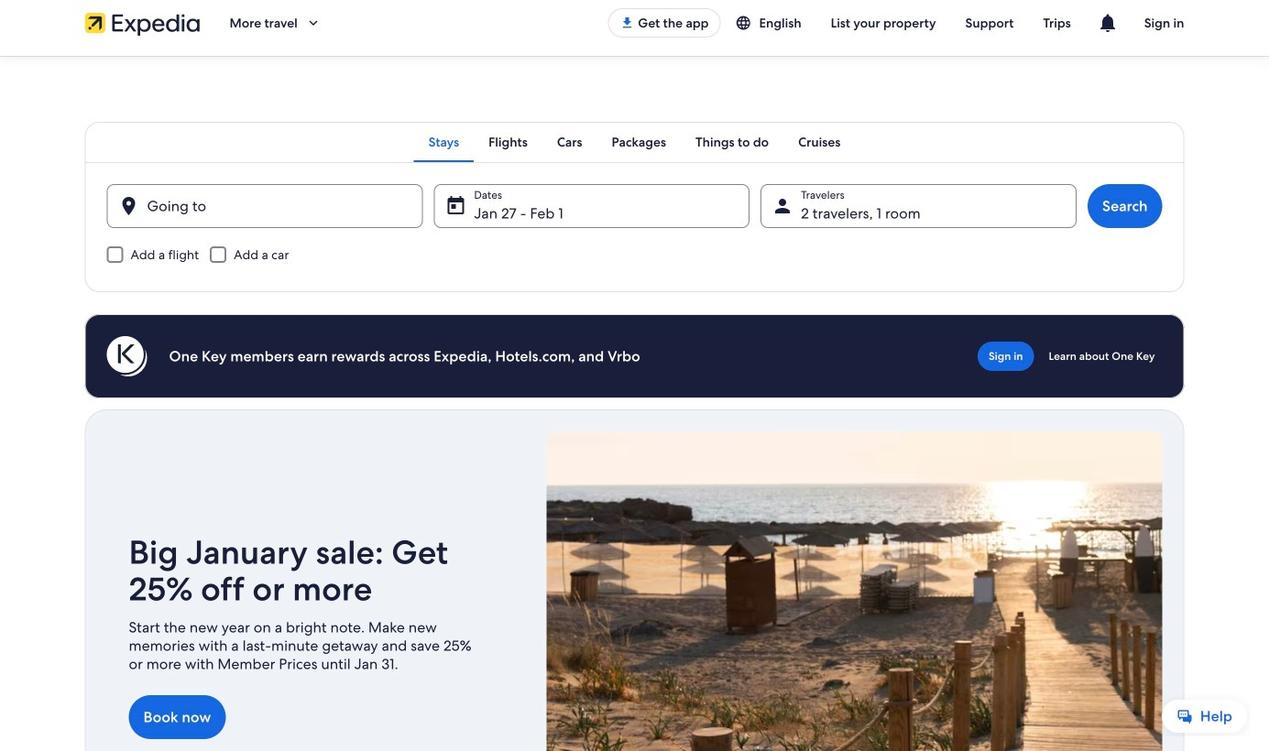Task type: vqa. For each thing, say whether or not it's contained in the screenshot.
previous month icon at the bottom left
no



Task type: describe. For each thing, give the bounding box(es) containing it.
expedia logo image
[[85, 10, 200, 36]]

download the app button image
[[620, 16, 635, 30]]

more travel image
[[305, 15, 322, 31]]



Task type: locate. For each thing, give the bounding box(es) containing it.
small image
[[736, 15, 759, 31]]

tab list
[[85, 122, 1185, 162]]

main content
[[0, 56, 1270, 752]]

communication center icon image
[[1097, 12, 1119, 34]]



